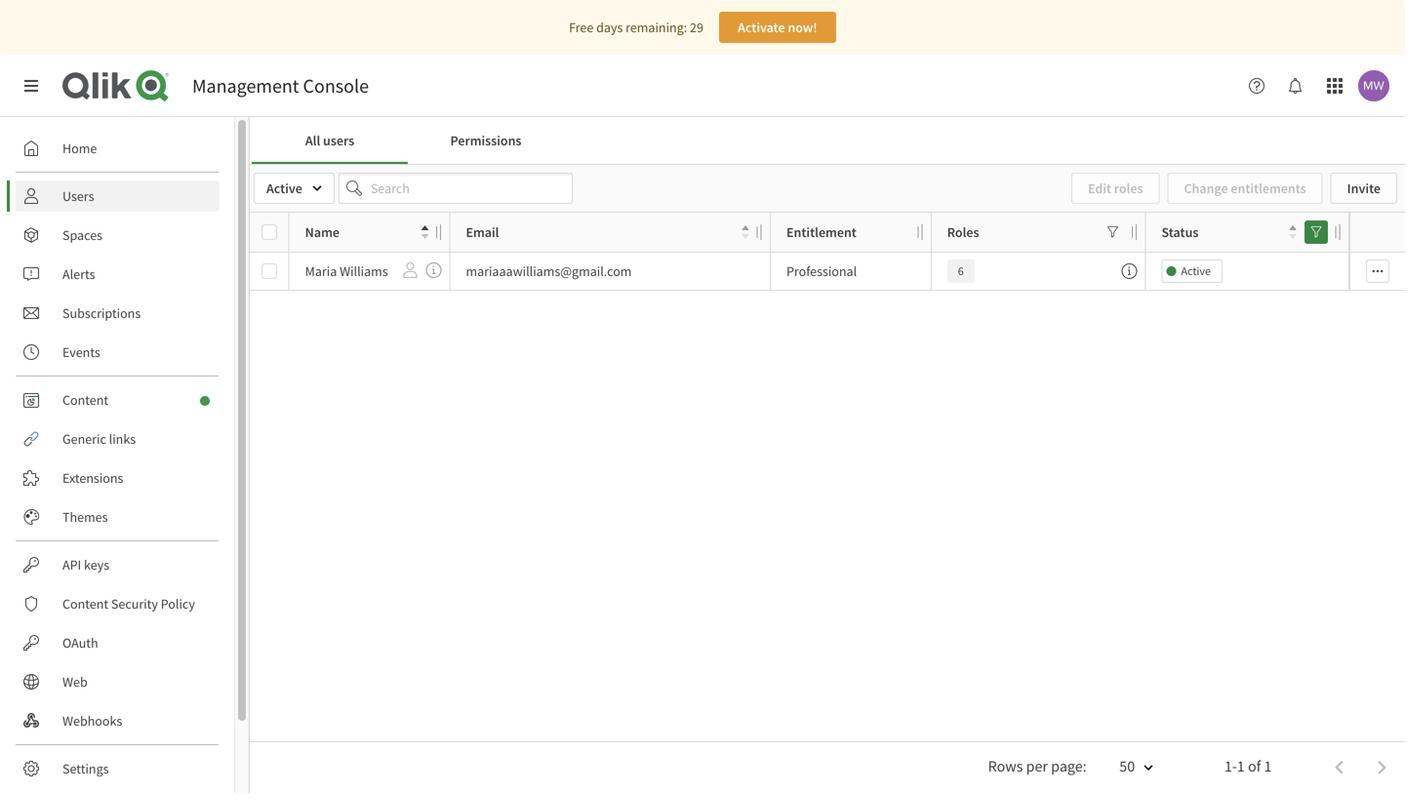 Task type: describe. For each thing, give the bounding box(es) containing it.
status button
[[1162, 219, 1297, 246]]

oauth
[[62, 634, 98, 652]]

maria williams
[[305, 263, 388, 280]]

29
[[690, 19, 704, 36]]

free days remaining: 29
[[569, 19, 704, 36]]

content security policy
[[62, 595, 195, 613]]

events
[[62, 344, 100, 361]]

extensions link
[[16, 463, 220, 494]]

maria williams image
[[1359, 70, 1390, 102]]

webhooks
[[62, 713, 122, 730]]

content for content security policy
[[62, 595, 108, 613]]

1-
[[1225, 757, 1237, 776]]

activate now!
[[738, 19, 818, 36]]

all users
[[305, 132, 354, 149]]

api
[[62, 556, 81, 574]]

activate
[[738, 19, 785, 36]]

management
[[192, 74, 299, 98]]

settings link
[[16, 754, 220, 785]]

content for content
[[62, 391, 108, 409]]

professional
[[787, 263, 857, 280]]

email
[[466, 223, 499, 241]]

page:
[[1051, 757, 1087, 776]]

management console
[[192, 74, 369, 98]]

name button
[[305, 219, 429, 246]]

tab panel containing rows per page:
[[250, 164, 1405, 794]]

home link
[[16, 133, 220, 164]]

management console element
[[192, 74, 369, 98]]

of
[[1248, 757, 1261, 776]]

email button
[[466, 219, 750, 246]]

Active field
[[254, 173, 335, 204]]

users link
[[16, 181, 220, 212]]

web
[[62, 673, 88, 691]]

api keys link
[[16, 550, 220, 581]]

generic links
[[62, 430, 136, 448]]

policy
[[161, 595, 195, 613]]

content link
[[16, 385, 220, 416]]

all users button
[[252, 117, 408, 164]]

1-1 of 1
[[1225, 757, 1272, 776]]

content security policy link
[[16, 589, 220, 620]]

users
[[62, 187, 94, 205]]

navigation pane element
[[0, 125, 234, 794]]

6
[[958, 264, 964, 279]]

keys
[[84, 556, 109, 574]]

permissions
[[450, 132, 522, 149]]

invite
[[1348, 180, 1381, 197]]

alerts
[[62, 265, 95, 283]]

entitlement
[[787, 223, 857, 241]]



Task type: vqa. For each thing, say whether or not it's contained in the screenshot.
page:
yes



Task type: locate. For each thing, give the bounding box(es) containing it.
1 horizontal spatial active
[[1181, 264, 1211, 279]]

spaces
[[62, 226, 102, 244]]

permissions button
[[408, 117, 564, 164]]

settings
[[62, 760, 109, 778]]

close sidebar menu image
[[23, 78, 39, 94]]

mariaaawilliams@gmail.com
[[466, 263, 632, 280]]

1 1 from the left
[[1237, 757, 1245, 776]]

generic
[[62, 430, 106, 448]]

content
[[62, 391, 108, 409], [62, 595, 108, 613]]

themes
[[62, 509, 108, 526]]

generic links link
[[16, 424, 220, 455]]

0 vertical spatial content
[[62, 391, 108, 409]]

days
[[596, 19, 623, 36]]

api keys
[[62, 556, 109, 574]]

1 content from the top
[[62, 391, 108, 409]]

security
[[111, 595, 158, 613]]

1 vertical spatial content
[[62, 595, 108, 613]]

active
[[266, 180, 302, 197], [1181, 264, 1211, 279]]

active down status
[[1181, 264, 1211, 279]]

content down api keys
[[62, 595, 108, 613]]

subscriptions link
[[16, 298, 220, 329]]

tab list
[[252, 117, 1404, 164]]

0 horizontal spatial 1
[[1237, 757, 1245, 776]]

activate now! link
[[719, 12, 836, 43]]

1 left of
[[1237, 757, 1245, 776]]

events link
[[16, 337, 220, 368]]

2 content from the top
[[62, 595, 108, 613]]

roles
[[948, 223, 980, 241]]

50
[[1120, 757, 1135, 776]]

themes link
[[16, 502, 220, 533]]

new connector image
[[200, 396, 210, 406]]

Search text field
[[339, 173, 573, 204]]

status
[[1162, 223, 1199, 241]]

1 vertical spatial active
[[1181, 264, 1211, 279]]

rows
[[988, 757, 1023, 776]]

active down all users button
[[266, 180, 302, 197]]

per
[[1026, 757, 1048, 776]]

1 horizontal spatial 1
[[1264, 757, 1272, 776]]

extensions
[[62, 469, 123, 487]]

spaces link
[[16, 220, 220, 251]]

remaining:
[[626, 19, 687, 36]]

all
[[305, 132, 320, 149]]

2 1 from the left
[[1264, 757, 1272, 776]]

webhooks link
[[16, 706, 220, 737]]

links
[[109, 430, 136, 448]]

0 vertical spatial active
[[266, 180, 302, 197]]

now!
[[788, 19, 818, 36]]

active inside field
[[266, 180, 302, 197]]

users
[[323, 132, 354, 149]]

name
[[305, 223, 340, 241]]

console
[[303, 74, 369, 98]]

tab list containing all users
[[252, 117, 1404, 164]]

subscriptions
[[62, 305, 141, 322]]

alerts link
[[16, 259, 220, 290]]

web link
[[16, 667, 220, 698]]

1 right of
[[1264, 757, 1272, 776]]

0 horizontal spatial active
[[266, 180, 302, 197]]

invite button
[[1331, 173, 1398, 204]]

1
[[1237, 757, 1245, 776], [1264, 757, 1272, 776]]

content up generic
[[62, 391, 108, 409]]

home
[[62, 140, 97, 157]]

free
[[569, 19, 594, 36]]

oauth link
[[16, 628, 220, 659]]

maria
[[305, 263, 337, 280]]

tab panel
[[250, 164, 1405, 794]]

50 button
[[1096, 751, 1167, 785]]

rows per page:
[[988, 757, 1087, 776]]

williams
[[340, 263, 388, 280]]



